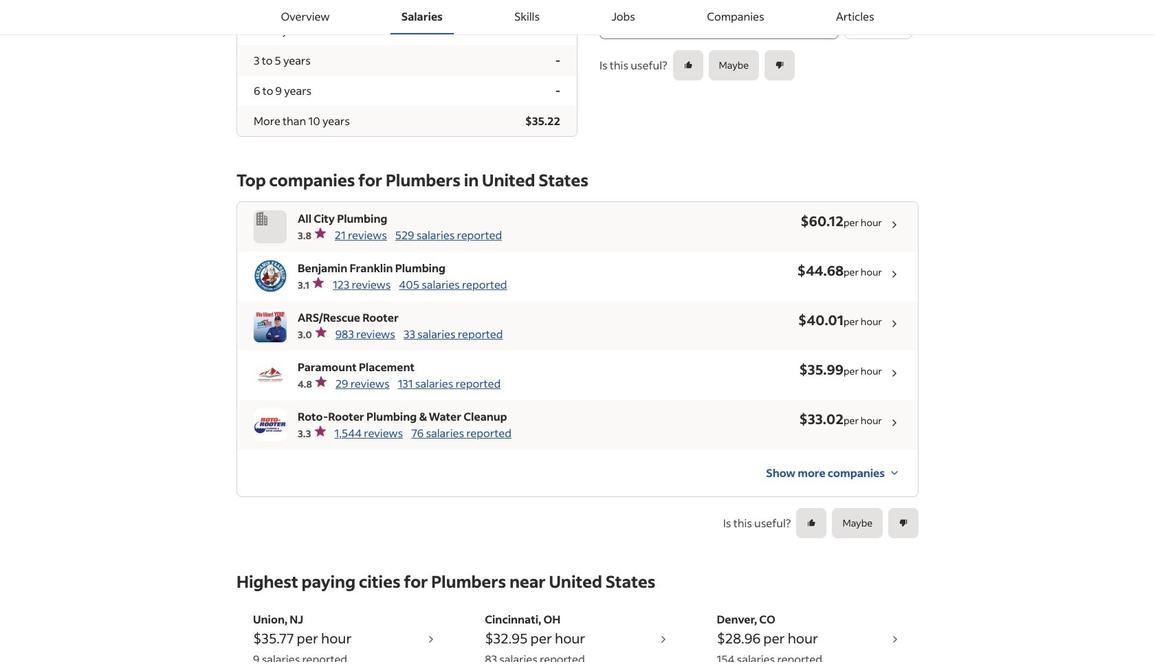 Task type: describe. For each thing, give the bounding box(es) containing it.
no, it's not helpful. image for yes, it's helpful. image on the top of page
[[775, 60, 785, 70]]

read more about ars/rescue rooter image
[[888, 317, 902, 331]]

union, nj, $35.77 per hour, 9 salaries reported image
[[425, 632, 438, 646]]

yes, it's helpful. image
[[807, 518, 817, 528]]

yes, it's helpful. image
[[683, 60, 693, 70]]

read more about paramount placement image
[[888, 366, 902, 380]]

read more about benjamin franklin plumbing image
[[888, 267, 902, 281]]



Task type: locate. For each thing, give the bounding box(es) containing it.
denver, co, $28.96 per hour, 154 salaries reported image
[[889, 632, 902, 646]]

1 vertical spatial no, it's not helpful. image
[[899, 518, 909, 528]]

0 horizontal spatial no, it's not helpful. image
[[775, 60, 785, 70]]

cincinnati, oh, $32.95 per hour, 83 salaries reported image
[[657, 632, 670, 646]]

no, it's not helpful. image for yes, it's helpful. icon
[[899, 518, 909, 528]]

no, it's not helpful. image
[[775, 60, 785, 70], [899, 518, 909, 528]]

read more about roto-rooter plumbing & water cleanup image
[[888, 416, 902, 430]]

1 horizontal spatial no, it's not helpful. image
[[899, 518, 909, 528]]

0 vertical spatial no, it's not helpful. image
[[775, 60, 785, 70]]

read more about all city plumbing image
[[888, 218, 902, 231]]



Task type: vqa. For each thing, say whether or not it's contained in the screenshot.
'Salaries' on the top left
no



